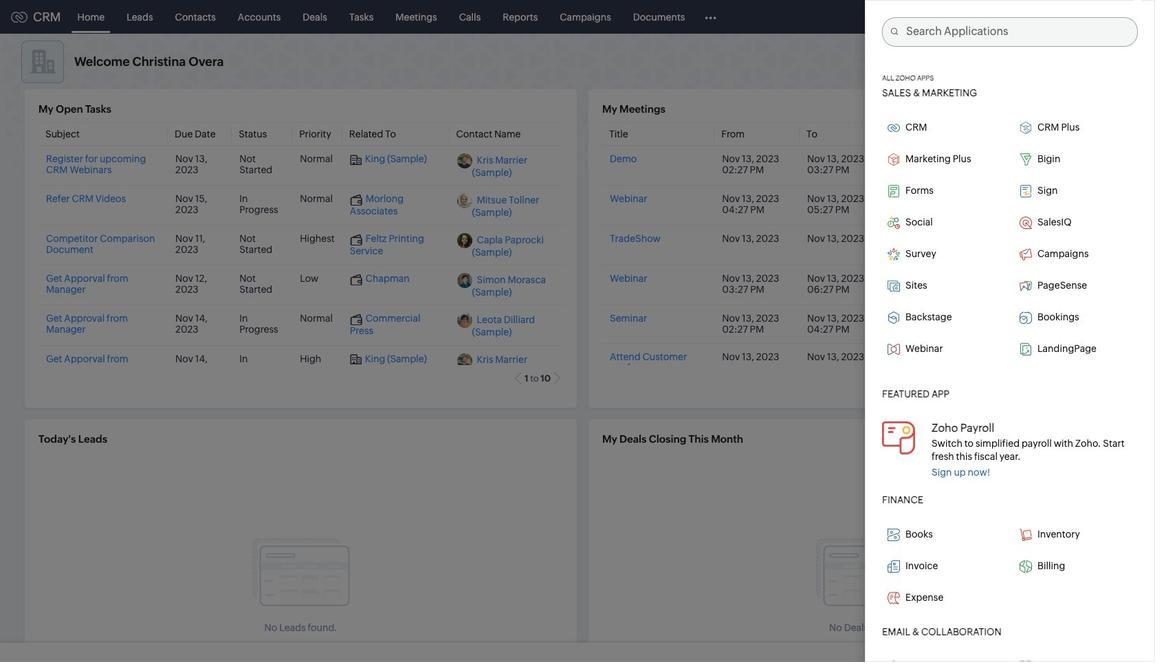 Task type: vqa. For each thing, say whether or not it's contained in the screenshot.
Calendar Image
yes



Task type: locate. For each thing, give the bounding box(es) containing it.
create menu image
[[948, 9, 965, 25]]

Search Applications text field
[[898, 18, 1138, 46]]

search element
[[973, 0, 1002, 34]]

zoho payroll image
[[883, 422, 916, 455]]

logo image
[[11, 11, 28, 22]]

create menu element
[[940, 0, 973, 33]]



Task type: describe. For each thing, give the bounding box(es) containing it.
profile element
[[1086, 0, 1124, 33]]

search image
[[982, 11, 993, 23]]

profile image
[[1094, 6, 1116, 28]]

calendar image
[[1010, 11, 1022, 22]]



